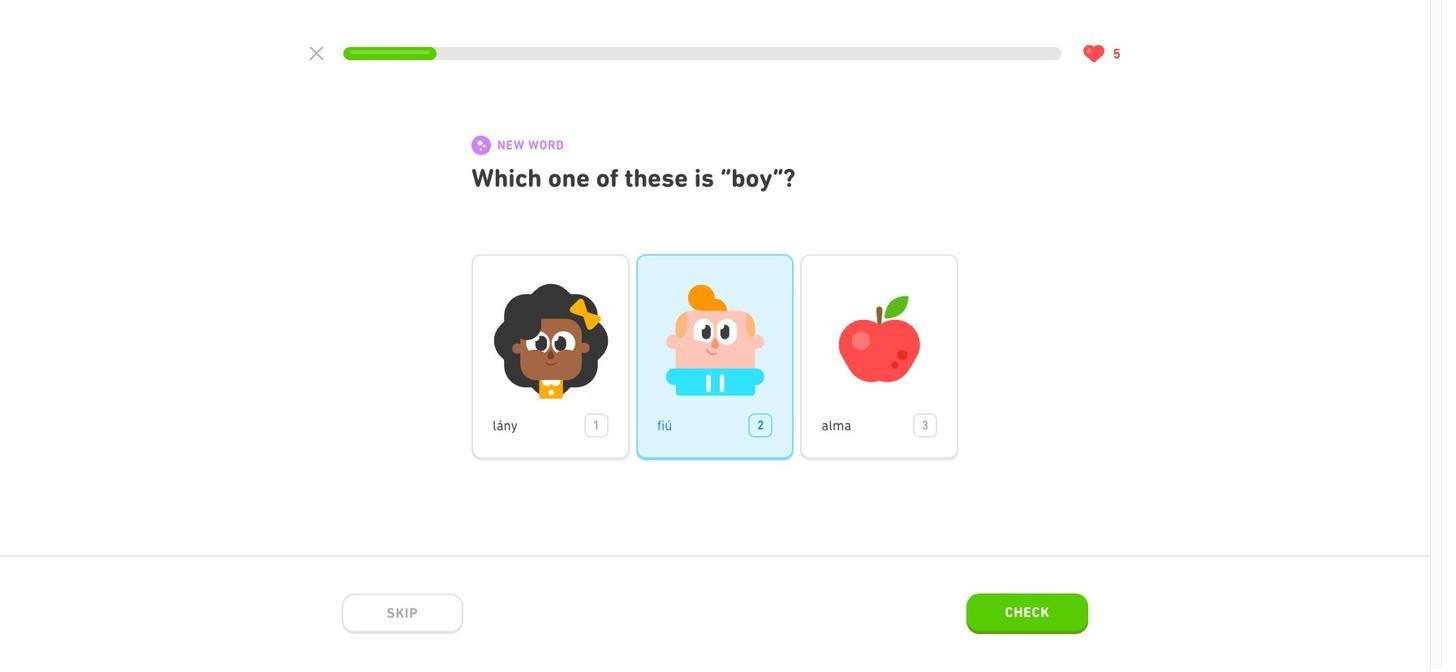 Task type: vqa. For each thing, say whether or not it's contained in the screenshot.
3
yes



Task type: locate. For each thing, give the bounding box(es) containing it.
new
[[498, 138, 525, 153]]

None radio
[[472, 254, 630, 460], [636, 254, 794, 460], [801, 254, 959, 460], [472, 254, 630, 460], [636, 254, 794, 460], [801, 254, 959, 460]]

alma
[[822, 417, 852, 434]]

which one of these is "boy"?
[[472, 162, 796, 193]]

skip
[[387, 605, 418, 621]]

5
[[1114, 45, 1121, 62]]

choice option group
[[472, 254, 959, 460]]

3
[[922, 418, 929, 433]]

progress bar
[[343, 47, 1062, 60]]

these
[[625, 162, 688, 193]]

is
[[695, 162, 715, 193]]

check button
[[967, 593, 1089, 634]]

1
[[593, 418, 600, 433]]

word
[[529, 138, 565, 153]]



Task type: describe. For each thing, give the bounding box(es) containing it.
2
[[758, 418, 764, 433]]

of
[[596, 162, 619, 193]]

fiú
[[657, 417, 673, 434]]

skip button
[[342, 593, 464, 634]]

check
[[1006, 604, 1050, 620]]

which
[[472, 162, 542, 193]]

one
[[548, 162, 590, 193]]

new word
[[498, 138, 565, 153]]

lány
[[493, 417, 518, 434]]

"boy"?
[[721, 162, 796, 193]]



